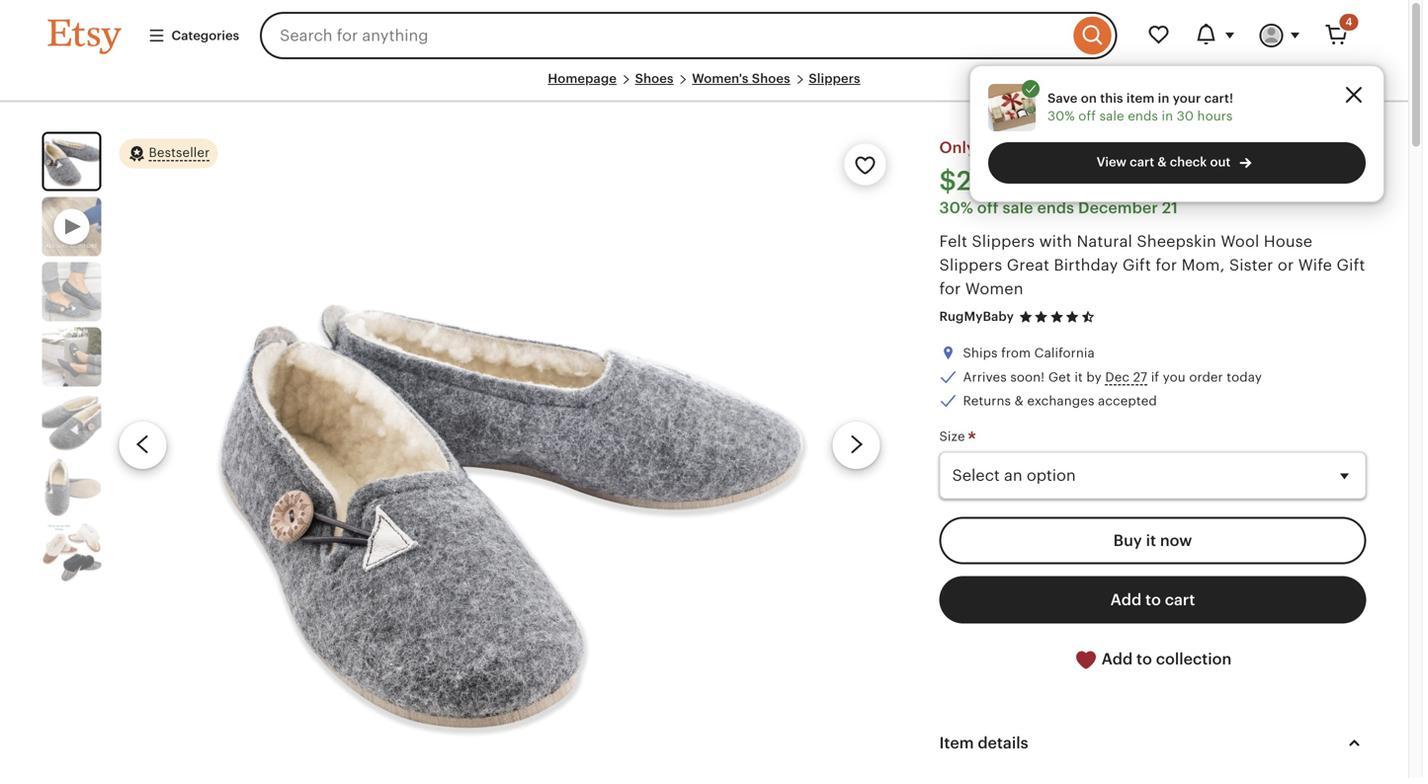 Task type: describe. For each thing, give the bounding box(es) containing it.
off inside save on this item in your cart! 30% off sale ends in 30 hours
[[1078, 109, 1096, 124]]

item
[[1126, 91, 1155, 106]]

in for cart!
[[1158, 91, 1170, 106]]

add to cart button
[[939, 576, 1366, 624]]

homepage link
[[548, 71, 617, 86]]

women
[[965, 280, 1023, 298]]

add to collection button
[[939, 636, 1366, 684]]

20+
[[1074, 139, 1103, 157]]

birthday
[[1054, 257, 1118, 274]]

your
[[1173, 91, 1201, 106]]

item details button
[[922, 720, 1384, 768]]

it inside buy it now button
[[1146, 532, 1156, 550]]

check
[[1170, 155, 1207, 169]]

add for add to collection
[[1102, 651, 1133, 668]]

ships from california
[[963, 346, 1095, 361]]

slippers inside menu bar
[[809, 71, 860, 86]]

and
[[1023, 139, 1052, 157]]

only 3 left and in 20+ carts
[[939, 139, 1145, 157]]

you
[[1163, 370, 1186, 385]]

california
[[1034, 346, 1095, 361]]

0 vertical spatial for
[[1156, 257, 1177, 274]]

1 vertical spatial slippers
[[972, 233, 1035, 251]]

1 vertical spatial sale
[[1003, 199, 1033, 217]]

with
[[1039, 233, 1072, 251]]

add for add to cart
[[1110, 591, 1142, 609]]

buy it now
[[1113, 532, 1192, 550]]

today
[[1227, 370, 1262, 385]]

4
[[1345, 16, 1352, 28]]

if
[[1151, 370, 1159, 385]]

felt slippers with natural sheepskin wool house slippers great image 6 image
[[42, 523, 101, 583]]

cart inside 'button'
[[1165, 591, 1195, 609]]

save on this item in your cart! 30% off sale ends in 30 hours
[[1048, 91, 1233, 124]]

30% off sale ends december 21
[[939, 199, 1178, 217]]

item
[[939, 735, 974, 753]]

rugmybaby
[[939, 310, 1014, 324]]

wool
[[1221, 233, 1259, 251]]

collection
[[1156, 651, 1232, 668]]

left
[[993, 139, 1019, 157]]

0 vertical spatial cart
[[1130, 155, 1154, 169]]

save
[[1048, 91, 1078, 106]]

great
[[1007, 257, 1049, 274]]

december
[[1078, 199, 1158, 217]]

sister
[[1229, 257, 1273, 274]]

by
[[1086, 370, 1102, 385]]

accepted
[[1098, 394, 1157, 409]]

only
[[939, 139, 975, 157]]

30% inside save on this item in your cart! 30% off sale ends in 30 hours
[[1048, 109, 1075, 124]]

felt
[[939, 233, 968, 251]]

size
[[939, 430, 969, 444]]

in for carts
[[1055, 139, 1070, 157]]

0 horizontal spatial it
[[1075, 370, 1083, 385]]

soon! get
[[1010, 370, 1071, 385]]

0 horizontal spatial ends
[[1037, 199, 1074, 217]]

1 gift from the left
[[1123, 257, 1151, 274]]

to for cart
[[1145, 591, 1161, 609]]

mom,
[[1182, 257, 1225, 274]]

buy
[[1113, 532, 1142, 550]]

felt slippers with natural sheepskin wool house slippers great image 3 image
[[42, 328, 101, 387]]

3
[[979, 139, 989, 157]]

sale inside save on this item in your cart! 30% off sale ends in 30 hours
[[1099, 109, 1124, 124]]

hours
[[1197, 109, 1233, 124]]

shoes link
[[635, 71, 674, 86]]

1 shoes from the left
[[635, 71, 674, 86]]

0 horizontal spatial felt slippers with natural sheepskin wool house slippers great image 1 image
[[44, 134, 99, 189]]

natural
[[1077, 233, 1133, 251]]

dec
[[1105, 370, 1130, 385]]

on
[[1081, 91, 1097, 106]]

1 vertical spatial off
[[977, 199, 999, 217]]

sheepskin
[[1137, 233, 1216, 251]]

arrives soon! get it by dec 27 if you order today
[[963, 370, 1262, 385]]



Task type: vqa. For each thing, say whether or not it's contained in the screenshot.
(to to the bottom
no



Task type: locate. For each thing, give the bounding box(es) containing it.
1 horizontal spatial gift
[[1337, 257, 1365, 274]]

0 vertical spatial ends
[[1128, 109, 1158, 124]]

slippers
[[809, 71, 860, 86], [972, 233, 1035, 251], [939, 257, 1002, 274]]

2 shoes from the left
[[752, 71, 790, 86]]

women's shoes link
[[692, 71, 790, 86]]

1 vertical spatial 30%
[[939, 199, 973, 217]]

30%
[[1048, 109, 1075, 124], [939, 199, 973, 217]]

0 vertical spatial 30%
[[1048, 109, 1075, 124]]

cart!
[[1204, 91, 1233, 106]]

1 horizontal spatial &
[[1157, 155, 1167, 169]]

in right the and
[[1055, 139, 1070, 157]]

1 horizontal spatial felt slippers with natural sheepskin wool house slippers great image 1 image
[[186, 132, 813, 760]]

2 gift from the left
[[1337, 257, 1365, 274]]

ends up with
[[1037, 199, 1074, 217]]

this
[[1100, 91, 1123, 106]]

sale
[[1099, 109, 1124, 124], [1003, 199, 1033, 217]]

1 horizontal spatial it
[[1146, 532, 1156, 550]]

sale down "this"
[[1099, 109, 1124, 124]]

bestseller
[[149, 145, 210, 160]]

0 vertical spatial off
[[1078, 109, 1096, 124]]

in
[[1158, 91, 1170, 106], [1162, 109, 1173, 124], [1055, 139, 1070, 157]]

item details
[[939, 735, 1028, 753]]

or
[[1278, 257, 1294, 274]]

to inside add to collection "button"
[[1136, 651, 1152, 668]]

categories banner
[[12, 0, 1396, 71]]

off
[[1078, 109, 1096, 124], [977, 199, 999, 217]]

1 vertical spatial ends
[[1037, 199, 1074, 217]]

1 horizontal spatial ends
[[1128, 109, 1158, 124]]

shoes
[[635, 71, 674, 86], [752, 71, 790, 86]]

from
[[1001, 346, 1031, 361]]

slippers up great
[[972, 233, 1035, 251]]

now
[[1160, 532, 1192, 550]]

2 vertical spatial slippers
[[939, 257, 1002, 274]]

0 vertical spatial sale
[[1099, 109, 1124, 124]]

1 horizontal spatial for
[[1156, 257, 1177, 274]]

add down add to cart
[[1102, 651, 1133, 668]]

view cart & check out
[[1097, 155, 1231, 169]]

1 vertical spatial &
[[1015, 394, 1024, 409]]

off down $24.50+
[[977, 199, 999, 217]]

0 vertical spatial &
[[1157, 155, 1167, 169]]

add to cart
[[1110, 591, 1195, 609]]

slippers right women's shoes
[[809, 71, 860, 86]]

it left by
[[1075, 370, 1083, 385]]

rugmybaby link
[[939, 310, 1014, 324]]

order
[[1189, 370, 1223, 385]]

0 horizontal spatial 30%
[[939, 199, 973, 217]]

arrives
[[963, 370, 1007, 385]]

cart
[[1130, 155, 1154, 169], [1165, 591, 1195, 609]]

30
[[1177, 109, 1194, 124]]

wife
[[1298, 257, 1332, 274]]

30% up felt at the top right of page
[[939, 199, 973, 217]]

1 vertical spatial to
[[1136, 651, 1152, 668]]

0 vertical spatial it
[[1075, 370, 1083, 385]]

felt slippers with natural sheepskin wool house slippers great image 1 image
[[186, 132, 813, 760], [44, 134, 99, 189]]

to left collection
[[1136, 651, 1152, 668]]

it right buy
[[1146, 532, 1156, 550]]

1 vertical spatial add
[[1102, 651, 1133, 668]]

categories
[[171, 28, 239, 43]]

it
[[1075, 370, 1083, 385], [1146, 532, 1156, 550]]

1 horizontal spatial 30%
[[1048, 109, 1075, 124]]

add down buy
[[1110, 591, 1142, 609]]

returns & exchanges accepted
[[963, 394, 1157, 409]]

shoes down the search for anything text field
[[635, 71, 674, 86]]

$24.50+
[[939, 166, 1046, 196]]

to down buy it now button
[[1145, 591, 1161, 609]]

in right item
[[1158, 91, 1170, 106]]

1 vertical spatial it
[[1146, 532, 1156, 550]]

1 horizontal spatial sale
[[1099, 109, 1124, 124]]

menu bar containing homepage
[[48, 71, 1360, 102]]

add inside "button"
[[1102, 651, 1133, 668]]

slippers link
[[809, 71, 860, 86]]

0 vertical spatial in
[[1158, 91, 1170, 106]]

0 horizontal spatial shoes
[[635, 71, 674, 86]]

0 horizontal spatial cart
[[1130, 155, 1154, 169]]

bestseller button
[[119, 138, 218, 170]]

buy it now button
[[939, 517, 1366, 565]]

women's
[[692, 71, 749, 86]]

add
[[1110, 591, 1142, 609], [1102, 651, 1133, 668]]

gift
[[1123, 257, 1151, 274], [1337, 257, 1365, 274]]

view cart & check out link
[[988, 142, 1366, 184]]

ends down item
[[1128, 109, 1158, 124]]

0 horizontal spatial for
[[939, 280, 961, 298]]

&
[[1157, 155, 1167, 169], [1015, 394, 1024, 409]]

out
[[1210, 155, 1231, 169]]

0 vertical spatial to
[[1145, 591, 1161, 609]]

27
[[1133, 370, 1147, 385]]

slippers down felt at the top right of page
[[939, 257, 1002, 274]]

1 horizontal spatial off
[[1078, 109, 1096, 124]]

ends inside save on this item in your cart! 30% off sale ends in 30 hours
[[1128, 109, 1158, 124]]

categories button
[[133, 18, 254, 53]]

1 vertical spatial for
[[939, 280, 961, 298]]

returns
[[963, 394, 1011, 409]]

off down the 'on' on the top
[[1078, 109, 1096, 124]]

0 horizontal spatial &
[[1015, 394, 1024, 409]]

add to collection
[[1098, 651, 1232, 668]]

& inside view cart & check out link
[[1157, 155, 1167, 169]]

to inside add to cart 'button'
[[1145, 591, 1161, 609]]

felt slippers with natural sheepskin wool house slippers great image 4 image
[[42, 393, 101, 452]]

& left 'check'
[[1157, 155, 1167, 169]]

0 vertical spatial slippers
[[809, 71, 860, 86]]

felt slippers with natural sheepskin wool house slippers great image 2 image
[[42, 262, 101, 322]]

gift right wife
[[1337, 257, 1365, 274]]

sale down $24.50+ $35.00+
[[1003, 199, 1033, 217]]

for up rugmybaby on the right of page
[[939, 280, 961, 298]]

1 horizontal spatial shoes
[[752, 71, 790, 86]]

& right returns
[[1015, 394, 1024, 409]]

cart right view
[[1130, 155, 1154, 169]]

add inside 'button'
[[1110, 591, 1142, 609]]

homepage
[[548, 71, 617, 86]]

None search field
[[260, 12, 1117, 59]]

view
[[1097, 155, 1127, 169]]

2 vertical spatial in
[[1055, 139, 1070, 157]]

carts
[[1107, 139, 1145, 157]]

for
[[1156, 257, 1177, 274], [939, 280, 961, 298]]

exchanges
[[1027, 394, 1094, 409]]

menu bar
[[48, 71, 1360, 102]]

30% down 'save'
[[1048, 109, 1075, 124]]

0 vertical spatial add
[[1110, 591, 1142, 609]]

felt slippers with natural sheepskin wool house slippers great birthday gift for mom, sister or wife gift for women
[[939, 233, 1365, 298]]

none search field inside categories banner
[[260, 12, 1117, 59]]

Search for anything text field
[[260, 12, 1069, 59]]

women's shoes
[[692, 71, 790, 86]]

ships
[[963, 346, 998, 361]]

1 horizontal spatial cart
[[1165, 591, 1195, 609]]

ends
[[1128, 109, 1158, 124], [1037, 199, 1074, 217]]

house
[[1264, 233, 1313, 251]]

$24.50+ $35.00+
[[939, 166, 1104, 196]]

0 horizontal spatial sale
[[1003, 199, 1033, 217]]

shoes right "women's"
[[752, 71, 790, 86]]

4 link
[[1313, 12, 1360, 59]]

for down sheepskin at the top right
[[1156, 257, 1177, 274]]

felt slippers with natural sheepskin wool house slippers great image 5 image
[[42, 458, 101, 517]]

1 vertical spatial in
[[1162, 109, 1173, 124]]

1 vertical spatial cart
[[1165, 591, 1195, 609]]

0 horizontal spatial gift
[[1123, 257, 1151, 274]]

to
[[1145, 591, 1161, 609], [1136, 651, 1152, 668]]

21
[[1162, 199, 1178, 217]]

in left 30
[[1162, 109, 1173, 124]]

to for collection
[[1136, 651, 1152, 668]]

0 horizontal spatial off
[[977, 199, 999, 217]]

details
[[978, 735, 1028, 753]]

cart down 'now'
[[1165, 591, 1195, 609]]

gift down natural
[[1123, 257, 1151, 274]]

$35.00+
[[1052, 173, 1104, 188]]



